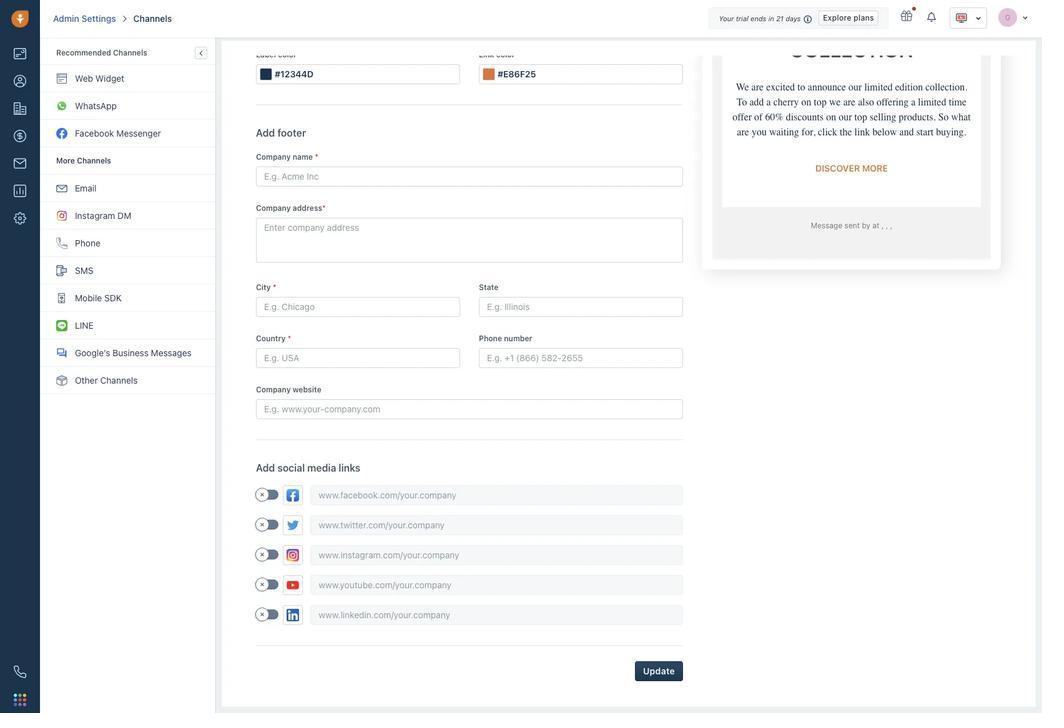 Task type: locate. For each thing, give the bounding box(es) containing it.
2 ic_arrow_down image from the left
[[975, 14, 982, 23]]

channels down google's business messages link at the left
[[100, 375, 138, 386]]

sms
[[75, 265, 93, 276]]

explore
[[823, 13, 852, 22]]

google's business messages
[[75, 348, 192, 358]]

channels for recommended channels
[[113, 48, 147, 57]]

channels up web widget link
[[113, 48, 147, 57]]

phone link
[[41, 230, 215, 257]]

missing translation "unavailable" for locale "en-us" image
[[955, 12, 968, 24]]

2 vertical spatial channels
[[100, 375, 138, 386]]

web
[[75, 73, 93, 84]]

messages
[[151, 348, 192, 358]]

angle left image
[[199, 49, 203, 57]]

mobile sdk
[[75, 293, 122, 304]]

in
[[769, 14, 774, 22]]

your trial ends in 21 days
[[719, 14, 801, 22]]

instagram dm
[[75, 210, 131, 221]]

sdk
[[104, 293, 122, 304]]

channels right the settings
[[133, 13, 172, 24]]

days
[[786, 14, 801, 22]]

0 horizontal spatial ic_arrow_down image
[[975, 14, 982, 23]]

web widget
[[75, 73, 124, 84]]

admin settings link
[[53, 12, 116, 25]]

1 vertical spatial channels
[[113, 48, 147, 57]]

bell regular image
[[927, 11, 937, 22]]

admin
[[53, 13, 79, 24]]

whatsapp
[[75, 101, 117, 111]]

ic_arrow_down image
[[1022, 13, 1029, 21], [975, 14, 982, 23]]

freshworks switcher image
[[14, 694, 26, 707]]

instagram dm link
[[41, 202, 215, 230]]

google's business messages link
[[41, 340, 215, 367]]

email
[[75, 183, 96, 194]]

sms link
[[41, 257, 215, 285]]

channels
[[133, 13, 172, 24], [113, 48, 147, 57], [100, 375, 138, 386]]

other
[[75, 375, 98, 386]]

1 horizontal spatial ic_arrow_down image
[[1022, 13, 1029, 21]]



Task type: describe. For each thing, give the bounding box(es) containing it.
email link
[[41, 175, 215, 202]]

business
[[113, 348, 149, 358]]

21
[[776, 14, 784, 22]]

explore plans button
[[819, 11, 879, 26]]

admin settings
[[53, 13, 116, 24]]

facebook
[[75, 128, 114, 139]]

explore plans
[[823, 13, 874, 22]]

other channels link
[[41, 367, 215, 395]]

mobile sdk link
[[41, 285, 215, 312]]

0 vertical spatial channels
[[133, 13, 172, 24]]

phone image
[[14, 666, 26, 679]]

phone
[[75, 238, 100, 249]]

messenger
[[116, 128, 161, 139]]

trial
[[736, 14, 749, 22]]

whatsapp link
[[41, 92, 215, 120]]

facebook messenger
[[75, 128, 161, 139]]

recommended
[[56, 48, 111, 57]]

ends
[[751, 14, 767, 22]]

widget
[[95, 73, 124, 84]]

channels for other channels
[[100, 375, 138, 386]]

your
[[719, 14, 734, 22]]

plans
[[854, 13, 874, 22]]

ic_info_icon image
[[804, 14, 813, 24]]

recommended channels
[[56, 48, 147, 57]]

facebook messenger link
[[41, 120, 215, 147]]

1 ic_arrow_down image from the left
[[1022, 13, 1029, 21]]

mobile
[[75, 293, 102, 304]]

google's
[[75, 348, 110, 358]]

web widget link
[[41, 65, 215, 92]]

instagram
[[75, 210, 115, 221]]

settings
[[82, 13, 116, 24]]

dm
[[118, 210, 131, 221]]

other channels
[[75, 375, 138, 386]]

line
[[75, 320, 94, 331]]

phone element
[[7, 660, 32, 685]]

line link
[[41, 312, 215, 340]]



Task type: vqa. For each thing, say whether or not it's contained in the screenshot.
resolve for Auto-resolve Chats Want your agents to juggle between multiple conversations, without worrying about keeping track of conversations that need to be resolved? Auto resolve lets your team do just that!
no



